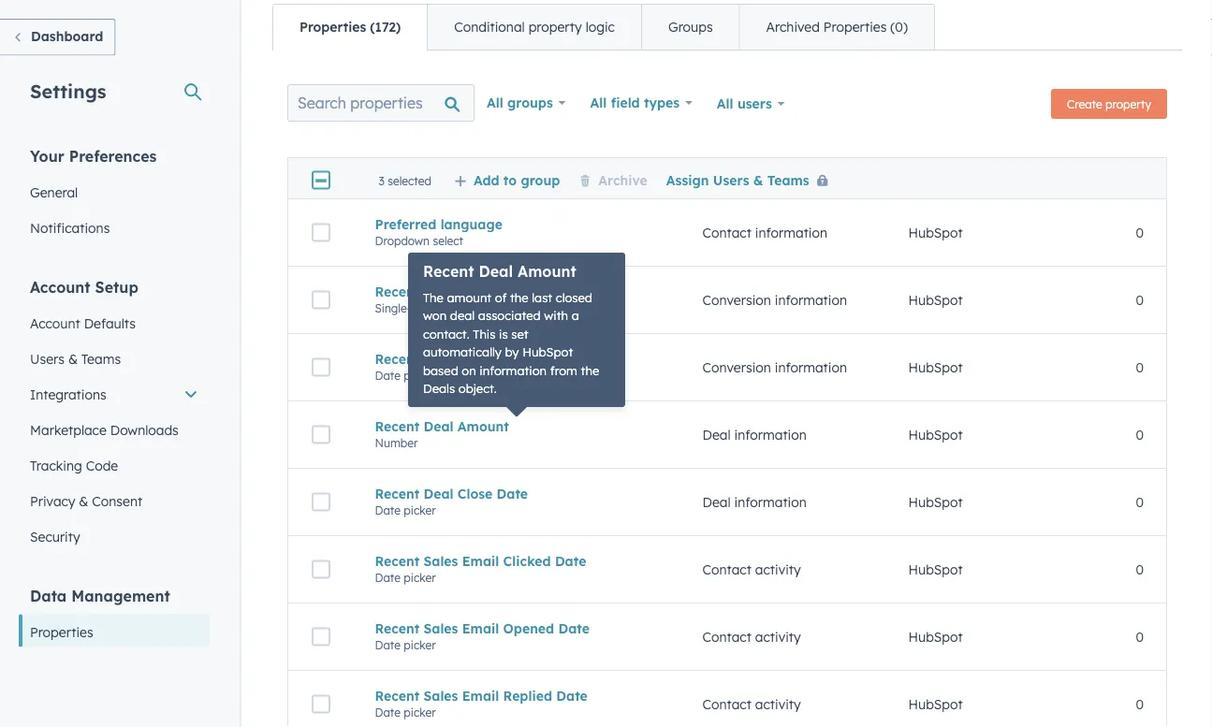 Task type: vqa. For each thing, say whether or not it's contained in the screenshot.


Task type: describe. For each thing, give the bounding box(es) containing it.
teams inside account setup element
[[81, 351, 121, 367]]

contact activity for recent sales email replied date
[[702, 696, 801, 713]]

conditional
[[454, 19, 525, 35]]

general link
[[19, 175, 210, 210]]

deal information for recent deal close date
[[702, 494, 807, 510]]

set
[[511, 326, 529, 342]]

to
[[503, 172, 517, 188]]

data management element
[[19, 585, 210, 727]]

picker for recent sales email opened date
[[404, 638, 436, 652]]

recent sales email opened date date picker
[[375, 620, 590, 652]]

recent for recent conversion date
[[375, 351, 420, 367]]

information for preferred language
[[755, 224, 828, 241]]

recent for recent sales email replied date
[[375, 688, 420, 704]]

archived
[[766, 19, 820, 35]]

settings
[[30, 79, 106, 102]]

email for replied
[[462, 688, 499, 704]]

deal for number
[[424, 418, 454, 435]]

tracking code
[[30, 457, 118, 474]]

groups link
[[641, 5, 739, 50]]

hubspot for recent deal close date
[[908, 494, 963, 510]]

contact information
[[702, 224, 828, 241]]

all field types
[[590, 95, 680, 111]]

data
[[30, 586, 67, 605]]

conversion information for recent conversion date
[[702, 359, 847, 376]]

recent deal amount button
[[375, 418, 658, 435]]

integrations button
[[19, 377, 210, 412]]

create property button
[[1051, 89, 1167, 119]]

conditional property logic link
[[427, 5, 641, 50]]

types
[[644, 95, 680, 111]]

properties link
[[19, 615, 210, 650]]

conversion inside recent conversion date date picker
[[424, 351, 497, 367]]

integrations
[[30, 386, 106, 402]]

email for clicked
[[462, 553, 499, 569]]

security
[[30, 528, 80, 545]]

from
[[550, 363, 577, 378]]

0 for preferred language
[[1136, 224, 1144, 241]]

assign
[[666, 172, 709, 188]]

select
[[433, 234, 463, 248]]

hubspot for recent deal amount
[[908, 427, 963, 443]]

by
[[505, 344, 519, 360]]

closed
[[556, 290, 592, 305]]

this
[[473, 326, 496, 342]]

language
[[441, 216, 503, 232]]

downloads
[[110, 422, 179, 438]]

add to group button
[[454, 172, 560, 188]]

information inside recent deal amount the amount of the last closed won deal associated with a contact. this is set automatically by hubspot based on information from the deals object.
[[480, 363, 547, 378]]

recent conversion date date picker
[[375, 351, 532, 383]]

3 selected
[[379, 173, 431, 187]]

all for all users
[[717, 95, 733, 112]]

dashboard link
[[0, 19, 115, 56]]

deal for the
[[479, 262, 513, 281]]

deals
[[423, 381, 455, 396]]

teams inside tab panel
[[767, 172, 809, 188]]

text
[[433, 301, 453, 315]]

amount
[[447, 290, 492, 305]]

conditional property logic
[[454, 19, 615, 35]]

management
[[71, 586, 170, 605]]

hubspot inside recent deal amount the amount of the last closed won deal associated with a contact. this is set automatically by hubspot based on information from the deals object.
[[522, 344, 573, 360]]

& inside tab panel
[[753, 172, 763, 188]]

create property
[[1067, 97, 1151, 111]]

contact for preferred language
[[702, 224, 752, 241]]

0 for recent sales email clicked date
[[1136, 561, 1144, 578]]

opened
[[503, 620, 554, 637]]

your
[[30, 146, 64, 165]]

recent sales email clicked date button
[[375, 553, 658, 569]]

& for consent
[[79, 493, 88, 509]]

on
[[462, 363, 476, 378]]

marketplace downloads
[[30, 422, 179, 438]]

recent deal close date button
[[375, 486, 658, 502]]

activity for recent sales email replied date
[[755, 696, 801, 713]]

recent for recent sales email opened date
[[375, 620, 420, 637]]

recent deal close date date picker
[[375, 486, 528, 517]]

users & teams link
[[19, 341, 210, 377]]

properties (172)
[[300, 19, 401, 35]]

contact activity for recent sales email opened date
[[702, 629, 801, 645]]

recent deal amount tooltip
[[408, 253, 625, 407]]

all field types button
[[578, 84, 705, 122]]

recent for recent deal close date
[[375, 486, 420, 502]]

information for recent conversion date
[[775, 359, 847, 376]]

assign users & teams button
[[666, 172, 836, 188]]

consent
[[92, 493, 142, 509]]

privacy & consent
[[30, 493, 142, 509]]

all users
[[717, 95, 772, 112]]

account defaults link
[[19, 306, 210, 341]]

groups
[[507, 95, 553, 111]]

account for account defaults
[[30, 315, 80, 331]]

amount for recent deal amount the amount of the last closed won deal associated with a contact. this is set automatically by hubspot based on information from the deals object.
[[518, 262, 576, 281]]

recent sales email clicked date date picker
[[375, 553, 586, 585]]

tab list containing properties (172)
[[272, 4, 935, 51]]

email for opened
[[462, 620, 499, 637]]

contact for recent sales email replied date
[[702, 696, 752, 713]]

defaults
[[84, 315, 136, 331]]

recent conversion single-line text
[[375, 283, 497, 315]]

hubspot for recent sales email replied date
[[908, 696, 963, 713]]

users inside users & teams link
[[30, 351, 65, 367]]

properties (172) link
[[273, 5, 427, 50]]

information for recent deal close date
[[734, 494, 807, 510]]

won
[[423, 308, 447, 323]]

property for create
[[1106, 97, 1151, 111]]

contact activity for recent sales email clicked date
[[702, 561, 801, 578]]

preferred language button
[[375, 216, 658, 232]]

close
[[458, 486, 493, 502]]

object.
[[458, 381, 497, 396]]

code
[[86, 457, 118, 474]]

notifications
[[30, 220, 110, 236]]

associated
[[478, 308, 541, 323]]

number
[[375, 436, 418, 450]]

replied
[[503, 688, 552, 704]]

account for account setup
[[30, 278, 90, 296]]



Task type: locate. For each thing, give the bounding box(es) containing it.
3 0 from the top
[[1136, 359, 1144, 376]]

1 horizontal spatial &
[[79, 493, 88, 509]]

picker inside recent conversion date date picker
[[404, 369, 436, 383]]

0 for recent sales email opened date
[[1136, 629, 1144, 645]]

2 deal information from the top
[[702, 494, 807, 510]]

3 picker from the top
[[404, 571, 436, 585]]

users inside tab panel
[[713, 172, 749, 188]]

email left replied
[[462, 688, 499, 704]]

1 vertical spatial activity
[[755, 629, 801, 645]]

email inside recent sales email clicked date date picker
[[462, 553, 499, 569]]

add
[[474, 172, 499, 188]]

the right of
[[510, 290, 529, 305]]

0 vertical spatial email
[[462, 553, 499, 569]]

the
[[510, 290, 529, 305], [581, 363, 599, 378]]

0 horizontal spatial amount
[[458, 418, 509, 435]]

1 email from the top
[[462, 553, 499, 569]]

add to group
[[474, 172, 560, 188]]

account setup element
[[19, 277, 210, 555]]

tab list
[[272, 4, 935, 51]]

account up users & teams
[[30, 315, 80, 331]]

2 vertical spatial email
[[462, 688, 499, 704]]

5 picker from the top
[[404, 706, 436, 720]]

1 vertical spatial teams
[[81, 351, 121, 367]]

logic
[[586, 19, 615, 35]]

all users button
[[705, 84, 797, 124]]

0 horizontal spatial teams
[[81, 351, 121, 367]]

hubspot for recent sales email opened date
[[908, 629, 963, 645]]

users right 'assign'
[[713, 172, 749, 188]]

sales
[[424, 553, 458, 569], [424, 620, 458, 637], [424, 688, 458, 704]]

2 vertical spatial contact activity
[[702, 696, 801, 713]]

conversion information for recent conversion
[[702, 292, 847, 308]]

1 activity from the top
[[755, 561, 801, 578]]

sales down recent deal close date date picker
[[424, 553, 458, 569]]

0 for recent conversion date
[[1136, 359, 1144, 376]]

deal inside recent deal amount the amount of the last closed won deal associated with a contact. this is set automatically by hubspot based on information from the deals object.
[[479, 262, 513, 281]]

2 activity from the top
[[755, 629, 801, 645]]

dropdown
[[375, 234, 430, 248]]

2 horizontal spatial &
[[753, 172, 763, 188]]

sales inside recent sales email replied date date picker
[[424, 688, 458, 704]]

0 vertical spatial activity
[[755, 561, 801, 578]]

deal inside recent deal close date date picker
[[424, 486, 454, 502]]

tab panel
[[272, 50, 1182, 727]]

the right 'from' on the left
[[581, 363, 599, 378]]

sales inside recent sales email opened date date picker
[[424, 620, 458, 637]]

4 picker from the top
[[404, 638, 436, 652]]

contact for recent sales email opened date
[[702, 629, 752, 645]]

tab panel containing all groups
[[272, 50, 1182, 727]]

property left the logic
[[529, 19, 582, 35]]

clicked
[[503, 553, 551, 569]]

deal for date
[[424, 486, 454, 502]]

4 0 from the top
[[1136, 427, 1144, 443]]

property for conditional
[[529, 19, 582, 35]]

(0)
[[890, 19, 908, 35]]

activity for recent sales email clicked date
[[755, 561, 801, 578]]

3 activity from the top
[[755, 696, 801, 713]]

2 conversion information from the top
[[702, 359, 847, 376]]

1 contact from the top
[[702, 224, 752, 241]]

1 vertical spatial conversion information
[[702, 359, 847, 376]]

sales for replied
[[424, 688, 458, 704]]

1 horizontal spatial all
[[590, 95, 607, 111]]

& up contact information
[[753, 172, 763, 188]]

recent for recent sales email clicked date
[[375, 553, 420, 569]]

2 horizontal spatial all
[[717, 95, 733, 112]]

0 vertical spatial amount
[[518, 262, 576, 281]]

groups
[[668, 19, 713, 35]]

hubspot for recent sales email clicked date
[[908, 561, 963, 578]]

properties left the (172)
[[300, 19, 366, 35]]

1 vertical spatial users
[[30, 351, 65, 367]]

property
[[529, 19, 582, 35], [1106, 97, 1151, 111]]

Search search field
[[287, 84, 475, 122]]

1 vertical spatial deal information
[[702, 494, 807, 510]]

recent inside recent conversion date date picker
[[375, 351, 420, 367]]

1 sales from the top
[[424, 553, 458, 569]]

1 vertical spatial sales
[[424, 620, 458, 637]]

notifications link
[[19, 210, 210, 246]]

1 vertical spatial contact activity
[[702, 629, 801, 645]]

conversion information
[[702, 292, 847, 308], [702, 359, 847, 376]]

line
[[411, 301, 430, 315]]

all groups
[[487, 95, 553, 111]]

deal
[[450, 308, 475, 323]]

1 vertical spatial account
[[30, 315, 80, 331]]

data management
[[30, 586, 170, 605]]

picker inside recent sales email clicked date date picker
[[404, 571, 436, 585]]

0 vertical spatial sales
[[424, 553, 458, 569]]

0 vertical spatial deal information
[[702, 427, 807, 443]]

properties down data
[[30, 624, 93, 640]]

email inside recent sales email opened date date picker
[[462, 620, 499, 637]]

1 0 from the top
[[1136, 224, 1144, 241]]

2 contact from the top
[[702, 561, 752, 578]]

the
[[423, 290, 444, 305]]

email left clicked
[[462, 553, 499, 569]]

deal
[[479, 262, 513, 281], [424, 418, 454, 435], [702, 427, 731, 443], [424, 486, 454, 502], [702, 494, 731, 510]]

properties for properties
[[30, 624, 93, 640]]

3 contact activity from the top
[[702, 696, 801, 713]]

properties for properties (172)
[[300, 19, 366, 35]]

preferred language dropdown select
[[375, 216, 503, 248]]

hubspot for recent conversion
[[908, 292, 963, 308]]

your preferences
[[30, 146, 157, 165]]

information for recent deal amount
[[734, 427, 807, 443]]

3 email from the top
[[462, 688, 499, 704]]

last
[[532, 290, 552, 305]]

5 0 from the top
[[1136, 494, 1144, 510]]

sales for opened
[[424, 620, 458, 637]]

0 horizontal spatial all
[[487, 95, 503, 111]]

is
[[499, 326, 508, 342]]

0 horizontal spatial the
[[510, 290, 529, 305]]

2 picker from the top
[[404, 503, 436, 517]]

amount inside recent deal amount the amount of the last closed won deal associated with a contact. this is set automatically by hubspot based on information from the deals object.
[[518, 262, 576, 281]]

contact.
[[423, 326, 470, 342]]

account up account defaults
[[30, 278, 90, 296]]

marketplace downloads link
[[19, 412, 210, 448]]

0 vertical spatial &
[[753, 172, 763, 188]]

picker inside recent sales email opened date date picker
[[404, 638, 436, 652]]

0 for recent conversion
[[1136, 292, 1144, 308]]

property right create at the top right
[[1106, 97, 1151, 111]]

3 sales from the top
[[424, 688, 458, 704]]

deal information for recent deal amount
[[702, 427, 807, 443]]

picker for recent sales email replied date
[[404, 706, 436, 720]]

properties
[[300, 19, 366, 35], [824, 19, 887, 35], [30, 624, 93, 640]]

email inside recent sales email replied date date picker
[[462, 688, 499, 704]]

conversion
[[424, 283, 497, 300], [702, 292, 771, 308], [424, 351, 497, 367], [702, 359, 771, 376]]

automatically
[[423, 344, 502, 360]]

teams down defaults at the left top
[[81, 351, 121, 367]]

contact for recent sales email clicked date
[[702, 561, 752, 578]]

with
[[544, 308, 568, 323]]

create
[[1067, 97, 1102, 111]]

1 horizontal spatial property
[[1106, 97, 1151, 111]]

picker for recent sales email clicked date
[[404, 571, 436, 585]]

hubspot for preferred language
[[908, 224, 963, 241]]

preferences
[[69, 146, 157, 165]]

all for all field types
[[590, 95, 607, 111]]

& right privacy
[[79, 493, 88, 509]]

field
[[611, 95, 640, 111]]

3
[[379, 173, 385, 187]]

1 horizontal spatial amount
[[518, 262, 576, 281]]

recent inside the recent conversion single-line text
[[375, 283, 420, 300]]

recent inside recent deal close date date picker
[[375, 486, 420, 502]]

recent
[[423, 262, 474, 281], [375, 283, 420, 300], [375, 351, 420, 367], [375, 418, 420, 435], [375, 486, 420, 502], [375, 553, 420, 569], [375, 620, 420, 637], [375, 688, 420, 704]]

1 horizontal spatial properties
[[300, 19, 366, 35]]

all left users
[[717, 95, 733, 112]]

recent deal amount number
[[375, 418, 509, 450]]

0 horizontal spatial properties
[[30, 624, 93, 640]]

recent for recent conversion
[[375, 283, 420, 300]]

0 for recent sales email replied date
[[1136, 696, 1144, 713]]

marketplace
[[30, 422, 107, 438]]

0
[[1136, 224, 1144, 241], [1136, 292, 1144, 308], [1136, 359, 1144, 376], [1136, 427, 1144, 443], [1136, 494, 1144, 510], [1136, 561, 1144, 578], [1136, 629, 1144, 645], [1136, 696, 1144, 713]]

amount for recent deal amount number
[[458, 418, 509, 435]]

archive
[[598, 172, 648, 188]]

2 email from the top
[[462, 620, 499, 637]]

sales down recent sales email clicked date date picker
[[424, 620, 458, 637]]

recent for recent deal amount
[[375, 418, 420, 435]]

1 vertical spatial email
[[462, 620, 499, 637]]

property inside button
[[1106, 97, 1151, 111]]

your preferences element
[[19, 146, 210, 246]]

1 deal information from the top
[[702, 427, 807, 443]]

sales for clicked
[[424, 553, 458, 569]]

1 vertical spatial amount
[[458, 418, 509, 435]]

2 account from the top
[[30, 315, 80, 331]]

users
[[713, 172, 749, 188], [30, 351, 65, 367]]

1 conversion information from the top
[[702, 292, 847, 308]]

4 contact from the top
[[702, 696, 752, 713]]

1 vertical spatial &
[[68, 351, 78, 367]]

email left 'opened'
[[462, 620, 499, 637]]

2 0 from the top
[[1136, 292, 1144, 308]]

2 horizontal spatial properties
[[824, 19, 887, 35]]

users up integrations
[[30, 351, 65, 367]]

7 0 from the top
[[1136, 629, 1144, 645]]

& for teams
[[68, 351, 78, 367]]

amount
[[518, 262, 576, 281], [458, 418, 509, 435]]

sales inside recent sales email clicked date date picker
[[424, 553, 458, 569]]

recent inside recent deal amount the amount of the last closed won deal associated with a contact. this is set automatically by hubspot based on information from the deals object.
[[423, 262, 474, 281]]

1 contact activity from the top
[[702, 561, 801, 578]]

2 sales from the top
[[424, 620, 458, 637]]

2 vertical spatial sales
[[424, 688, 458, 704]]

properties inside "link"
[[30, 624, 93, 640]]

0 vertical spatial property
[[529, 19, 582, 35]]

deal inside recent deal amount number
[[424, 418, 454, 435]]

recent inside recent sales email replied date date picker
[[375, 688, 420, 704]]

0 vertical spatial contact activity
[[702, 561, 801, 578]]

0 vertical spatial account
[[30, 278, 90, 296]]

tracking code link
[[19, 448, 210, 483]]

archived properties (0) link
[[739, 5, 934, 50]]

amount down the object.
[[458, 418, 509, 435]]

0 horizontal spatial &
[[68, 351, 78, 367]]

general
[[30, 184, 78, 200]]

activity
[[755, 561, 801, 578], [755, 629, 801, 645], [755, 696, 801, 713]]

recent deal amount the amount of the last closed won deal associated with a contact. this is set automatically by hubspot based on information from the deals object.
[[423, 262, 599, 396]]

amount inside recent deal amount number
[[458, 418, 509, 435]]

all groups button
[[475, 84, 578, 122]]

recent inside recent sales email clicked date date picker
[[375, 553, 420, 569]]

all left field
[[590, 95, 607, 111]]

information for recent conversion
[[775, 292, 847, 308]]

1 horizontal spatial the
[[581, 363, 599, 378]]

recent inside recent sales email opened date date picker
[[375, 620, 420, 637]]

1 picker from the top
[[404, 369, 436, 383]]

0 for recent deal amount
[[1136, 427, 1144, 443]]

& up integrations
[[68, 351, 78, 367]]

0 vertical spatial teams
[[767, 172, 809, 188]]

8 0 from the top
[[1136, 696, 1144, 713]]

3 contact from the top
[[702, 629, 752, 645]]

selected
[[388, 173, 431, 187]]

all left groups
[[487, 95, 503, 111]]

all for all groups
[[487, 95, 503, 111]]

1 horizontal spatial teams
[[767, 172, 809, 188]]

contact
[[702, 224, 752, 241], [702, 561, 752, 578], [702, 629, 752, 645], [702, 696, 752, 713]]

setup
[[95, 278, 138, 296]]

property inside "link"
[[529, 19, 582, 35]]

group
[[521, 172, 560, 188]]

security link
[[19, 519, 210, 555]]

1 vertical spatial property
[[1106, 97, 1151, 111]]

email
[[462, 553, 499, 569], [462, 620, 499, 637], [462, 688, 499, 704]]

sales down recent sales email opened date date picker
[[424, 688, 458, 704]]

2 contact activity from the top
[[702, 629, 801, 645]]

1 vertical spatial the
[[581, 363, 599, 378]]

recent inside recent deal amount number
[[375, 418, 420, 435]]

activity for recent sales email opened date
[[755, 629, 801, 645]]

based
[[423, 363, 458, 378]]

picker inside recent sales email replied date date picker
[[404, 706, 436, 720]]

recent sales email replied date button
[[375, 688, 658, 704]]

0 horizontal spatial property
[[529, 19, 582, 35]]

recent conversion button
[[375, 283, 658, 300]]

properties left the (0)
[[824, 19, 887, 35]]

conversion inside the recent conversion single-line text
[[424, 283, 497, 300]]

0 horizontal spatial users
[[30, 351, 65, 367]]

1 account from the top
[[30, 278, 90, 296]]

6 0 from the top
[[1136, 561, 1144, 578]]

2 vertical spatial activity
[[755, 696, 801, 713]]

archive button
[[579, 172, 648, 188]]

date
[[501, 351, 532, 367], [375, 369, 401, 383], [497, 486, 528, 502], [375, 503, 401, 517], [555, 553, 586, 569], [375, 571, 401, 585], [558, 620, 590, 637], [375, 638, 401, 652], [556, 688, 588, 704], [375, 706, 401, 720]]

0 vertical spatial conversion information
[[702, 292, 847, 308]]

a
[[572, 308, 579, 323]]

dashboard
[[31, 28, 103, 44]]

hubspot for recent conversion date
[[908, 359, 963, 376]]

assign users & teams
[[666, 172, 809, 188]]

0 for recent deal close date
[[1136, 494, 1144, 510]]

1 horizontal spatial users
[[713, 172, 749, 188]]

privacy & consent link
[[19, 483, 210, 519]]

2 vertical spatial &
[[79, 493, 88, 509]]

privacy
[[30, 493, 75, 509]]

of
[[495, 290, 507, 305]]

0 vertical spatial users
[[713, 172, 749, 188]]

amount up last
[[518, 262, 576, 281]]

all inside popup button
[[590, 95, 607, 111]]

teams
[[767, 172, 809, 188], [81, 351, 121, 367]]

archived properties (0)
[[766, 19, 908, 35]]

picker inside recent deal close date date picker
[[404, 503, 436, 517]]

recent sales email replied date date picker
[[375, 688, 588, 720]]

teams up contact information
[[767, 172, 809, 188]]

0 vertical spatial the
[[510, 290, 529, 305]]

recent conversion date button
[[375, 351, 658, 367]]

recent sales email opened date button
[[375, 620, 658, 637]]

users
[[738, 95, 772, 112]]



